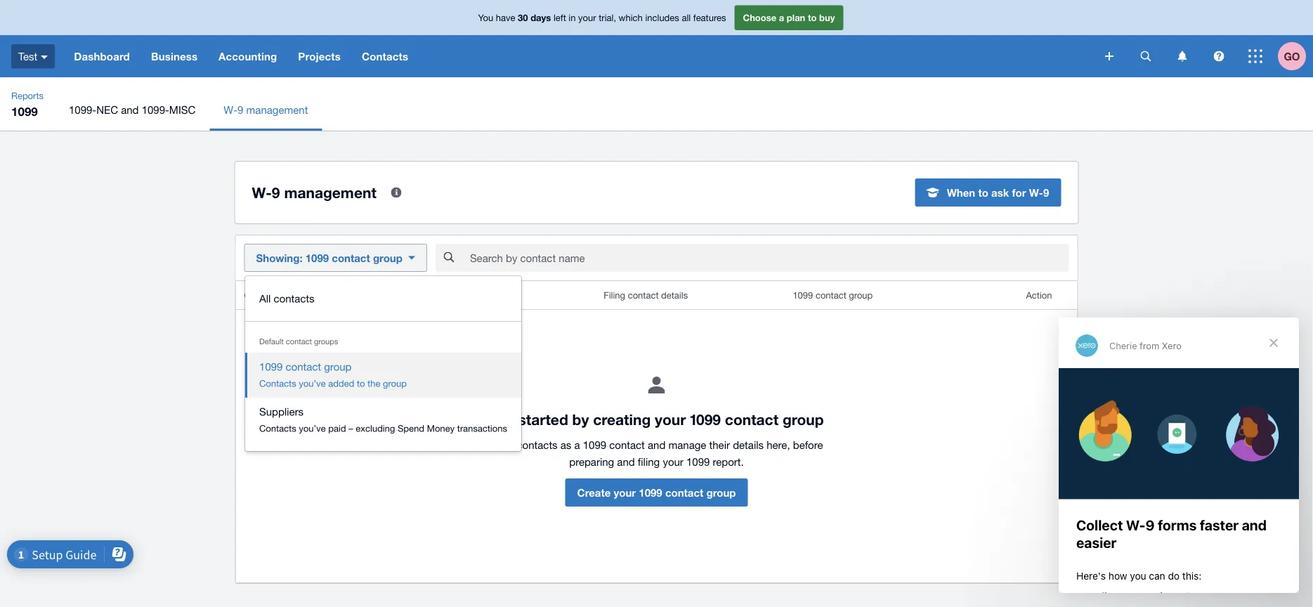 Task type: describe. For each thing, give the bounding box(es) containing it.
money
[[427, 423, 455, 434]]

showing: 1099 contact group
[[256, 252, 403, 264]]

9 inside button
[[1044, 186, 1049, 199]]

a inside the mark contacts as a 1099 contact and manage their details here, before preparing and filing your 1099 report.
[[574, 439, 580, 451]]

when
[[947, 186, 976, 199]]

test button
[[0, 35, 63, 77]]

default
[[259, 337, 284, 346]]

1099 contact group
[[793, 290, 873, 300]]

showing: 1099 contact group button
[[244, 244, 427, 272]]

which
[[619, 12, 643, 23]]

w-9 management information image
[[382, 178, 410, 207]]

30
[[518, 12, 528, 23]]

dashboard
[[74, 50, 130, 63]]

includes
[[645, 12, 679, 23]]

buy
[[819, 12, 835, 23]]

you've inside 1099 contact group contacts you've added to the group
[[299, 378, 326, 389]]

misc
[[169, 103, 196, 116]]

2 svg image from the left
[[1214, 51, 1225, 61]]

accounting button
[[208, 35, 288, 77]]

you've inside suppliers contacts you've paid – excluding spend money transactions
[[299, 423, 326, 434]]

features
[[693, 12, 726, 23]]

have
[[496, 12, 515, 23]]

and inside the 1099-nec and 1099-misc link
[[121, 103, 139, 116]]

go
[[1284, 50, 1300, 63]]

spend
[[398, 423, 424, 434]]

to inside 1099 contact group contacts you've added to the group
[[357, 378, 365, 389]]

when to ask for w-9
[[947, 186, 1049, 199]]

contacts inside popup button
[[362, 50, 408, 63]]

as
[[561, 439, 572, 451]]

trial,
[[599, 12, 616, 23]]

for
[[1012, 186, 1026, 199]]

showing:
[[256, 252, 303, 264]]

manage
[[669, 439, 707, 451]]

list of 1099 contacts element
[[236, 281, 1078, 583]]

reports link
[[6, 89, 49, 103]]

you
[[478, 12, 493, 23]]

contact inside 1099 contact group contacts you've added to the group
[[286, 361, 321, 373]]

contact inside the showing: 1099 contact group popup button
[[332, 252, 370, 264]]

0 vertical spatial details
[[661, 290, 688, 300]]

contact inside the mark contacts as a 1099 contact and manage their details here, before preparing and filing your 1099 report.
[[609, 439, 645, 451]]

1099 inside button
[[639, 486, 662, 499]]

name
[[279, 290, 302, 300]]

w- inside w-9 management link
[[224, 103, 238, 116]]

contacts for all
[[274, 292, 315, 305]]

your right in on the top left of the page
[[578, 12, 596, 23]]

contacts button
[[351, 35, 419, 77]]

1099-nec and 1099-misc link
[[55, 89, 210, 131]]

filing
[[604, 290, 625, 300]]

suppliers
[[259, 405, 304, 418]]

w-9 management link
[[210, 89, 322, 131]]

choose
[[743, 12, 777, 23]]

menu containing 1099-nec and 1099-misc
[[55, 89, 1313, 131]]

Search by contact name field
[[469, 245, 1069, 271]]

group inside button
[[707, 486, 736, 499]]

1099 inside reports 1099
[[11, 104, 38, 118]]

suppliers contacts you've paid – excluding spend money transactions
[[259, 405, 507, 434]]

contacts inside 1099 contact group contacts you've added to the group
[[259, 378, 296, 389]]

2 horizontal spatial and
[[648, 439, 666, 451]]

svg image inside test popup button
[[41, 55, 48, 59]]

1099 up their
[[690, 411, 721, 428]]

reports 1099
[[11, 90, 44, 118]]

group containing all contacts
[[245, 276, 521, 451]]

1 svg image from the left
[[1178, 51, 1187, 61]]

business button
[[140, 35, 208, 77]]

1 vertical spatial management
[[284, 183, 377, 201]]

–
[[349, 423, 353, 434]]

your inside the mark contacts as a 1099 contact and manage their details here, before preparing and filing your 1099 report.
[[663, 455, 684, 468]]

to inside button
[[979, 186, 989, 199]]

contacts inside suppliers contacts you've paid – excluding spend money transactions
[[259, 423, 296, 434]]

nec
[[96, 103, 118, 116]]

when to ask for w-9 button
[[915, 178, 1061, 207]]



Task type: vqa. For each thing, say whether or not it's contained in the screenshot.
Mark's contacts
yes



Task type: locate. For each thing, give the bounding box(es) containing it.
1 you've from the top
[[299, 378, 326, 389]]

w-
[[224, 103, 238, 116], [252, 183, 272, 201], [1029, 186, 1044, 199]]

create your 1099 contact group
[[577, 486, 736, 499]]

contact
[[332, 252, 370, 264], [628, 290, 659, 300], [816, 290, 847, 300], [286, 337, 312, 346], [286, 361, 321, 373], [725, 411, 779, 428], [609, 439, 645, 451], [665, 486, 704, 499]]

all
[[259, 292, 271, 305]]

management down accounting dropdown button
[[246, 103, 308, 116]]

1099 inside 1099 contact group contacts you've added to the group
[[259, 361, 283, 373]]

1 horizontal spatial w-
[[252, 183, 272, 201]]

0 vertical spatial and
[[121, 103, 139, 116]]

0 horizontal spatial contacts
[[274, 292, 315, 305]]

report.
[[713, 455, 744, 468]]

svg image
[[1249, 49, 1263, 63], [1141, 51, 1151, 61], [1105, 52, 1114, 60], [41, 55, 48, 59]]

2 horizontal spatial 9
[[1044, 186, 1049, 199]]

you have 30 days left in your trial, which includes all features
[[478, 12, 726, 23]]

w- up showing:
[[252, 183, 272, 201]]

1 vertical spatial a
[[574, 439, 580, 451]]

1 horizontal spatial and
[[617, 455, 635, 468]]

contacts up suppliers
[[259, 378, 296, 389]]

a right "as"
[[574, 439, 580, 451]]

choose a plan to buy
[[743, 12, 835, 23]]

1099
[[11, 104, 38, 118], [306, 252, 329, 264], [793, 290, 813, 300], [259, 361, 283, 373], [690, 411, 721, 428], [583, 439, 607, 451], [687, 455, 710, 468], [639, 486, 662, 499]]

management
[[246, 103, 308, 116], [284, 183, 377, 201]]

contact name
[[244, 290, 302, 300]]

1 vertical spatial contacts
[[517, 439, 558, 451]]

by
[[572, 411, 589, 428]]

your up manage
[[655, 411, 686, 428]]

creating
[[593, 411, 651, 428]]

projects
[[298, 50, 341, 63]]

contacts
[[362, 50, 408, 63], [259, 378, 296, 389], [259, 423, 296, 434]]

w-9 management down accounting dropdown button
[[224, 103, 308, 116]]

w-9 management up showing: 1099 contact group
[[252, 183, 377, 201]]

menu
[[55, 89, 1313, 131]]

9 down accounting dropdown button
[[238, 103, 243, 116]]

contacts
[[274, 292, 315, 305], [517, 439, 558, 451]]

1099 inside popup button
[[306, 252, 329, 264]]

contact inside create your 1099 contact group button
[[665, 486, 704, 499]]

get started by creating your 1099 contact group
[[489, 411, 824, 428]]

in
[[569, 12, 576, 23]]

management up showing: 1099 contact group
[[284, 183, 377, 201]]

contacts inside button
[[274, 292, 315, 305]]

1 1099- from the left
[[69, 103, 96, 116]]

group
[[245, 276, 521, 451]]

navigation
[[63, 35, 1096, 77]]

contacts down suppliers
[[259, 423, 296, 434]]

0 horizontal spatial and
[[121, 103, 139, 116]]

create
[[577, 486, 611, 499]]

1099 down 'search by contact name' field
[[793, 290, 813, 300]]

2 vertical spatial to
[[357, 378, 365, 389]]

1099 down reports link
[[11, 104, 38, 118]]

2 1099- from the left
[[142, 103, 169, 116]]

group inside popup button
[[373, 252, 403, 264]]

action
[[1026, 290, 1052, 300]]

1 horizontal spatial contacts
[[517, 439, 558, 451]]

your down manage
[[663, 455, 684, 468]]

1099 down manage
[[687, 455, 710, 468]]

and left filing
[[617, 455, 635, 468]]

1099-nec and 1099-misc
[[69, 103, 196, 116]]

0 horizontal spatial 9
[[238, 103, 243, 116]]

and up filing
[[648, 439, 666, 451]]

2 horizontal spatial to
[[979, 186, 989, 199]]

details
[[661, 290, 688, 300], [733, 439, 764, 451]]

accounting
[[219, 50, 277, 63]]

filing contact details
[[604, 290, 688, 300]]

1099-
[[69, 103, 96, 116], [142, 103, 169, 116]]

9
[[238, 103, 243, 116], [272, 183, 280, 201], [1044, 186, 1049, 199]]

you've left paid
[[299, 423, 326, 434]]

your inside button
[[614, 486, 636, 499]]

test
[[18, 50, 37, 62]]

to left the buy
[[808, 12, 817, 23]]

contacts down started
[[517, 439, 558, 451]]

w-9 management inside menu
[[224, 103, 308, 116]]

w- inside 'when to ask for w-9' button
[[1029, 186, 1044, 199]]

details inside the mark contacts as a 1099 contact and manage their details here, before preparing and filing your 1099 report.
[[733, 439, 764, 451]]

the
[[368, 378, 380, 389]]

to left the
[[357, 378, 365, 389]]

0 vertical spatial w-9 management
[[224, 103, 308, 116]]

2 you've from the top
[[299, 423, 326, 434]]

svg image
[[1178, 51, 1187, 61], [1214, 51, 1225, 61]]

create your 1099 contact group button
[[565, 479, 748, 507]]

0 vertical spatial contacts
[[274, 292, 315, 305]]

1099 up preparing
[[583, 439, 607, 451]]

days
[[531, 12, 551, 23]]

to left ask
[[979, 186, 989, 199]]

0 vertical spatial you've
[[299, 378, 326, 389]]

0 horizontal spatial details
[[661, 290, 688, 300]]

navigation containing dashboard
[[63, 35, 1096, 77]]

1099 down filing
[[639, 486, 662, 499]]

and right nec
[[121, 103, 139, 116]]

contacts right all
[[274, 292, 315, 305]]

groups
[[314, 337, 338, 346]]

1099- right reports 1099
[[69, 103, 96, 116]]

1 horizontal spatial svg image
[[1214, 51, 1225, 61]]

list box
[[245, 276, 521, 451]]

1 horizontal spatial to
[[808, 12, 817, 23]]

mark contacts as a 1099 contact and manage their details here, before preparing and filing your 1099 report.
[[490, 439, 823, 468]]

1 horizontal spatial 9
[[272, 183, 280, 201]]

1099 down the default
[[259, 361, 283, 373]]

to
[[808, 12, 817, 23], [979, 186, 989, 199], [357, 378, 365, 389]]

before
[[793, 439, 823, 451]]

1 horizontal spatial a
[[779, 12, 784, 23]]

2 horizontal spatial w-
[[1029, 186, 1044, 199]]

business
[[151, 50, 198, 63]]

here,
[[767, 439, 790, 451]]

0 horizontal spatial 1099-
[[69, 103, 96, 116]]

0 horizontal spatial to
[[357, 378, 365, 389]]

0 vertical spatial to
[[808, 12, 817, 23]]

w- right "for"
[[1029, 186, 1044, 199]]

banner containing dashboard
[[0, 0, 1313, 77]]

1 vertical spatial w-9 management
[[252, 183, 377, 201]]

banner
[[0, 0, 1313, 77]]

9 inside menu
[[238, 103, 243, 116]]

all
[[682, 12, 691, 23]]

1 horizontal spatial 1099-
[[142, 103, 169, 116]]

you've left added
[[299, 378, 326, 389]]

details up report.
[[733, 439, 764, 451]]

1 vertical spatial details
[[733, 439, 764, 451]]

1099 contact group contacts you've added to the group
[[259, 361, 407, 389]]

1 vertical spatial to
[[979, 186, 989, 199]]

dialog
[[1059, 318, 1299, 593]]

contact
[[244, 290, 277, 300]]

and
[[121, 103, 139, 116], [648, 439, 666, 451], [617, 455, 635, 468]]

paid
[[328, 423, 346, 434]]

your
[[578, 12, 596, 23], [655, 411, 686, 428], [663, 455, 684, 468], [614, 486, 636, 499]]

go button
[[1278, 35, 1313, 77]]

reports
[[11, 90, 44, 101]]

2 vertical spatial contacts
[[259, 423, 296, 434]]

started
[[518, 411, 568, 428]]

9 up showing:
[[272, 183, 280, 201]]

w- right misc
[[224, 103, 238, 116]]

plan
[[787, 12, 806, 23]]

contacts for mark
[[517, 439, 558, 451]]

0 horizontal spatial w-
[[224, 103, 238, 116]]

details right filing at the top of page
[[661, 290, 688, 300]]

ask
[[992, 186, 1009, 199]]

contacts right projects dropdown button
[[362, 50, 408, 63]]

a
[[779, 12, 784, 23], [574, 439, 580, 451]]

1 vertical spatial contacts
[[259, 378, 296, 389]]

1099- right nec
[[142, 103, 169, 116]]

contacts inside the mark contacts as a 1099 contact and manage their details here, before preparing and filing your 1099 report.
[[517, 439, 558, 451]]

0 vertical spatial management
[[246, 103, 308, 116]]

0 horizontal spatial a
[[574, 439, 580, 451]]

0 vertical spatial a
[[779, 12, 784, 23]]

preparing
[[569, 455, 614, 468]]

1099 right showing:
[[306, 252, 329, 264]]

default contact groups
[[259, 337, 338, 346]]

list box containing all contacts
[[245, 276, 521, 451]]

1 vertical spatial and
[[648, 439, 666, 451]]

filing
[[638, 455, 660, 468]]

you've
[[299, 378, 326, 389], [299, 423, 326, 434]]

left
[[554, 12, 566, 23]]

excluding
[[356, 423, 395, 434]]

0 vertical spatial contacts
[[362, 50, 408, 63]]

transactions
[[457, 423, 507, 434]]

9 right "for"
[[1044, 186, 1049, 199]]

0 horizontal spatial svg image
[[1178, 51, 1187, 61]]

dashboard link
[[63, 35, 140, 77]]

management inside w-9 management link
[[246, 103, 308, 116]]

1 horizontal spatial details
[[733, 439, 764, 451]]

a left plan
[[779, 12, 784, 23]]

their
[[709, 439, 730, 451]]

your right create at the left bottom of page
[[614, 486, 636, 499]]

all contacts button
[[245, 285, 521, 313]]

projects button
[[288, 35, 351, 77]]

mark
[[490, 439, 514, 451]]

get
[[489, 411, 514, 428]]

w-9 management
[[224, 103, 308, 116], [252, 183, 377, 201]]

1 vertical spatial you've
[[299, 423, 326, 434]]

group
[[373, 252, 403, 264], [849, 290, 873, 300], [324, 361, 352, 373], [383, 378, 407, 389], [783, 411, 824, 428], [707, 486, 736, 499]]

added
[[328, 378, 354, 389]]

2 vertical spatial and
[[617, 455, 635, 468]]

all contacts
[[259, 292, 315, 305]]



